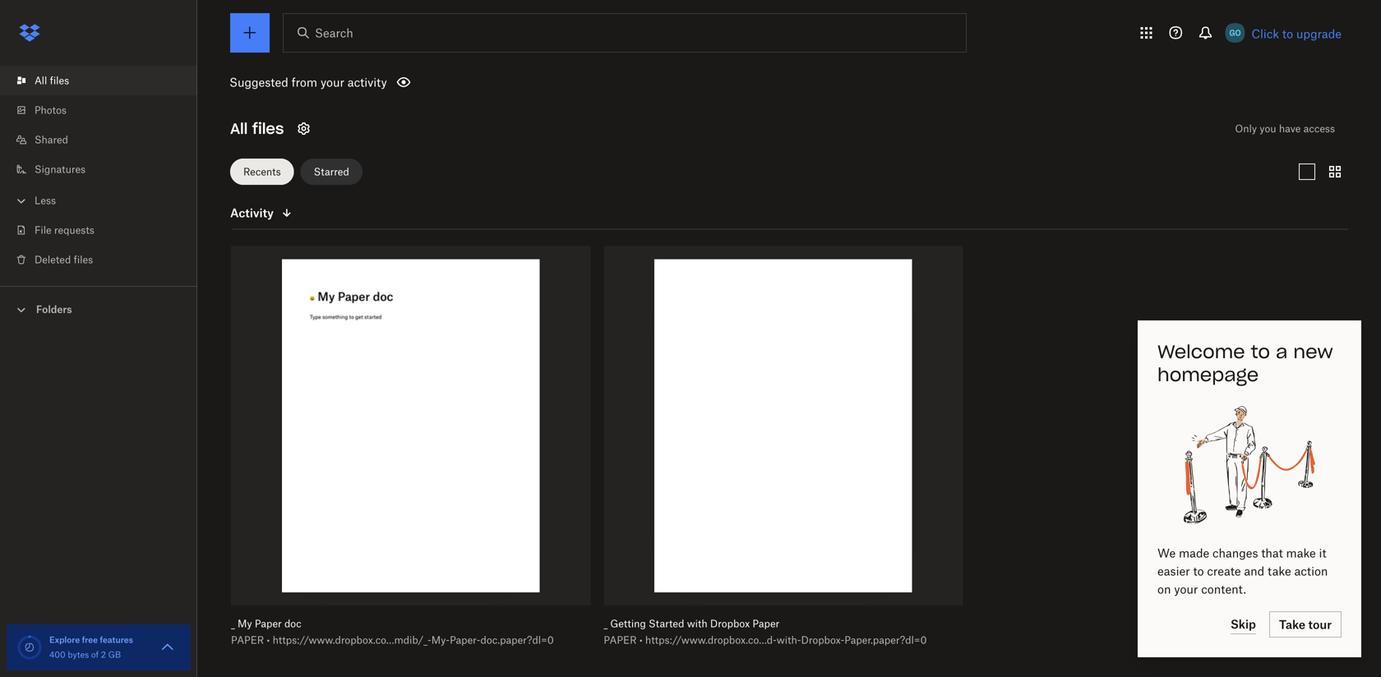 Task type: locate. For each thing, give the bounding box(es) containing it.
click to upgrade
[[1252, 27, 1342, 41]]

all up recents
[[230, 119, 248, 138]]

0 vertical spatial doc
[[286, 65, 303, 77]]

2 vertical spatial to
[[1194, 565, 1205, 579]]

files for all files link
[[50, 74, 69, 87]]

paper inside _ getting …opbox paper paper • dropbox
[[392, 82, 425, 94]]

dropbox image
[[13, 16, 46, 49]]

paper inside _ my paper doc paper • https://www.dropbox.co…mdib/_-my-paper-doc.paper?dl=0
[[231, 635, 264, 647]]

1 vertical spatial doc
[[285, 618, 302, 630]]

click to upgrade link
[[1252, 27, 1342, 41]]

recents
[[243, 166, 281, 178]]

paper inside _ getting started with dropbox paper paper • https://www.dropbox.co…d-with-dropbox-paper.paper?dl=0
[[753, 618, 780, 630]]

all files up photos
[[35, 74, 69, 87]]

getting left started
[[611, 618, 646, 630]]

getting
[[399, 65, 434, 77], [611, 618, 646, 630]]

started
[[649, 618, 685, 630]]

files up photos
[[50, 74, 69, 87]]

access
[[1304, 123, 1336, 135]]

• inside _ getting …opbox paper paper • dropbox
[[428, 82, 431, 94]]

paper • dropbox button for …opbox
[[392, 81, 504, 94]]

explore
[[49, 635, 80, 646]]

0 vertical spatial all files
[[35, 74, 69, 87]]

files inside list item
[[50, 74, 69, 87]]

paper
[[257, 65, 284, 77], [476, 65, 503, 77], [255, 618, 282, 630], [753, 618, 780, 630]]

_ my paper doc button for https://www.dropbox.co…mdib/_-
[[231, 618, 555, 631]]

to
[[1283, 27, 1294, 41], [1252, 341, 1271, 364], [1194, 565, 1205, 579]]

suggested from your activity
[[229, 75, 387, 89]]

_ my paper doc button inside row
[[231, 618, 555, 631]]

make
[[1287, 547, 1317, 561]]

on
[[1158, 583, 1172, 597]]

1 vertical spatial my
[[238, 618, 252, 630]]

starred
[[314, 166, 349, 178]]

getting inside _ getting started with dropbox paper paper • https://www.dropbox.co…d-with-dropbox-paper.paper?dl=0
[[611, 618, 646, 630]]

_ my paper doc button
[[233, 65, 345, 78], [231, 618, 555, 631]]

_ inside _ getting started with dropbox paper paper • https://www.dropbox.co…d-with-dropbox-paper.paper?dl=0
[[604, 618, 608, 630]]

paper inside _ getting …opbox paper paper • dropbox
[[476, 65, 503, 77]]

getting for dropbox
[[399, 65, 434, 77]]

1 vertical spatial to
[[1252, 341, 1271, 364]]

from
[[292, 75, 318, 89]]

paper inside _ my paper doc paper • dropbox
[[233, 82, 266, 94]]

_ my paper doc button up folder settings image
[[233, 65, 345, 78]]

signatures link
[[13, 155, 197, 184]]

content.
[[1202, 583, 1247, 597]]

1 horizontal spatial to
[[1252, 341, 1271, 364]]

• inside _ my paper doc paper • https://www.dropbox.co…mdib/_-my-paper-doc.paper?dl=0
[[267, 635, 270, 647]]

2 vertical spatial files
[[74, 254, 93, 266]]

dropbox-
[[802, 635, 845, 647]]

0 vertical spatial to
[[1283, 27, 1294, 41]]

1 vertical spatial all files
[[230, 119, 284, 138]]

files
[[50, 74, 69, 87], [252, 119, 284, 138], [74, 254, 93, 266]]

0 vertical spatial _ my paper doc button
[[233, 65, 345, 78]]

my inside _ my paper doc paper • dropbox
[[239, 65, 254, 77]]

welcome to a new homepage
[[1158, 341, 1334, 387]]

dropbox up folder settings image
[[274, 82, 314, 94]]

your right on
[[1175, 583, 1199, 597]]

file, _ my paper doc.paper row
[[225, 246, 591, 659]]

1 vertical spatial files
[[252, 119, 284, 138]]

doc inside _ my paper doc paper • dropbox
[[286, 65, 303, 77]]

all
[[35, 74, 47, 87], [230, 119, 248, 138]]

your
[[321, 75, 345, 89], [1175, 583, 1199, 597]]

•
[[268, 82, 272, 94], [428, 82, 431, 94], [267, 635, 270, 647], [640, 635, 643, 647]]

_ my paper doc paper • https://www.dropbox.co…mdib/_-my-paper-doc.paper?dl=0
[[231, 618, 554, 647]]

easier
[[1158, 565, 1191, 579]]

2 horizontal spatial to
[[1283, 27, 1294, 41]]

_ my paper doc paper • dropbox
[[233, 65, 314, 94]]

paper for _ my paper doc paper • https://www.dropbox.co…mdib/_-my-paper-doc.paper?dl=0
[[231, 635, 264, 647]]

_ getting …opbox paper paper • dropbox
[[392, 65, 503, 94]]

paper
[[233, 82, 266, 94], [392, 82, 425, 94], [231, 635, 264, 647], [604, 635, 637, 647]]

all up photos
[[35, 74, 47, 87]]

requests
[[54, 224, 94, 236]]

paper inside _ my paper doc paper • https://www.dropbox.co…mdib/_-my-paper-doc.paper?dl=0
[[255, 618, 282, 630]]

files right deleted
[[74, 254, 93, 266]]

dropbox up https://www.dropbox.co…d-
[[711, 618, 750, 630]]

all files link
[[13, 66, 197, 95]]

2 paper • dropbox button from the left
[[392, 81, 504, 94]]

0 horizontal spatial all files
[[35, 74, 69, 87]]

0 vertical spatial getting
[[399, 65, 434, 77]]

dropbox inside _ getting …opbox paper paper • dropbox
[[434, 82, 473, 94]]

paper • dropbox button down _ getting …opbox paper button on the left
[[392, 81, 504, 94]]

• for _ my paper doc paper • dropbox
[[268, 82, 272, 94]]

_
[[233, 65, 237, 77], [392, 65, 396, 77], [231, 618, 235, 630], [604, 618, 608, 630]]

shared link
[[13, 125, 197, 155]]

features
[[100, 635, 133, 646]]

Search in folder "Dropbox" text field
[[315, 24, 933, 42]]

create
[[1208, 565, 1242, 579]]

folder settings image
[[294, 119, 314, 139]]

paper for _ my paper doc paper • dropbox
[[233, 82, 266, 94]]

a
[[1277, 341, 1288, 364]]

activity
[[230, 206, 274, 220]]

1 vertical spatial your
[[1175, 583, 1199, 597]]

0 vertical spatial files
[[50, 74, 69, 87]]

files for deleted files link
[[74, 254, 93, 266]]

list containing all files
[[0, 56, 197, 286]]

0 horizontal spatial all
[[35, 74, 47, 87]]

you
[[1260, 123, 1277, 135]]

2 horizontal spatial dropbox
[[711, 618, 750, 630]]

paper • dropbox button up folder settings image
[[233, 81, 345, 94]]

my
[[239, 65, 254, 77], [238, 618, 252, 630]]

skip button
[[1231, 615, 1257, 635]]

…opbox
[[437, 65, 473, 77]]

all files list item
[[0, 66, 197, 95]]

_ inside _ my paper doc paper • https://www.dropbox.co…mdib/_-my-paper-doc.paper?dl=0
[[231, 618, 235, 630]]

0 horizontal spatial files
[[50, 74, 69, 87]]

dropbox down …opbox
[[434, 82, 473, 94]]

folders
[[36, 304, 72, 316]]

0 horizontal spatial paper • dropbox button
[[233, 81, 345, 94]]

paper for _ getting …opbox paper paper • dropbox
[[392, 82, 425, 94]]

1 horizontal spatial dropbox
[[434, 82, 473, 94]]

my inside _ my paper doc paper • https://www.dropbox.co…mdib/_-my-paper-doc.paper?dl=0
[[238, 618, 252, 630]]

• for _ getting …opbox paper paper • dropbox
[[428, 82, 431, 94]]

dropbox for paper
[[274, 82, 314, 94]]

0 vertical spatial all
[[35, 74, 47, 87]]

less image
[[13, 193, 30, 209]]

less
[[35, 195, 56, 207]]

getting left …opbox
[[399, 65, 434, 77]]

1 horizontal spatial paper • dropbox button
[[392, 81, 504, 94]]

all files inside all files link
[[35, 74, 69, 87]]

go
[[1230, 28, 1242, 38]]

to left a
[[1252, 341, 1271, 364]]

list
[[0, 56, 197, 286]]

my for _ my paper doc paper • https://www.dropbox.co…mdib/_-my-paper-doc.paper?dl=0
[[238, 618, 252, 630]]

0 horizontal spatial getting
[[399, 65, 434, 77]]

your right from
[[321, 75, 345, 89]]

_ my paper doc button for dropbox
[[233, 65, 345, 78]]

1 horizontal spatial all
[[230, 119, 248, 138]]

gb
[[108, 650, 121, 660]]

1 vertical spatial getting
[[611, 618, 646, 630]]

0 vertical spatial my
[[239, 65, 254, 77]]

files left folder settings image
[[252, 119, 284, 138]]

file
[[35, 224, 52, 236]]

1 vertical spatial all
[[230, 119, 248, 138]]

• inside _ my paper doc paper • dropbox
[[268, 82, 272, 94]]

_ for _ my paper doc paper • https://www.dropbox.co…mdib/_-my-paper-doc.paper?dl=0
[[231, 618, 235, 630]]

doc inside _ my paper doc paper • https://www.dropbox.co…mdib/_-my-paper-doc.paper?dl=0
[[285, 618, 302, 630]]

_ my paper doc button up https://www.dropbox.co…mdib/_-
[[231, 618, 555, 631]]

0 horizontal spatial to
[[1194, 565, 1205, 579]]

_ getting …opbox paper button
[[392, 65, 504, 78]]

to right click
[[1283, 27, 1294, 41]]

2 horizontal spatial files
[[252, 119, 284, 138]]

0 vertical spatial your
[[321, 75, 345, 89]]

0 horizontal spatial your
[[321, 75, 345, 89]]

_ for _ getting started with dropbox paper paper • https://www.dropbox.co…d-with-dropbox-paper.paper?dl=0
[[604, 618, 608, 630]]

all files up recents
[[230, 119, 284, 138]]

of
[[91, 650, 99, 660]]

dropbox inside _ my paper doc paper • dropbox
[[274, 82, 314, 94]]

all files
[[35, 74, 69, 87], [230, 119, 284, 138]]

1 horizontal spatial files
[[74, 254, 93, 266]]

bytes
[[68, 650, 89, 660]]

doc up folder settings image
[[286, 65, 303, 77]]

_ inside _ getting …opbox paper paper • dropbox
[[392, 65, 396, 77]]

paper • dropbox button
[[233, 81, 345, 94], [392, 81, 504, 94]]

welcome
[[1158, 341, 1246, 364]]

changes
[[1213, 547, 1259, 561]]

explore free features 400 bytes of 2 gb
[[49, 635, 133, 660]]

folders button
[[0, 297, 197, 321]]

to inside welcome to a new homepage
[[1252, 341, 1271, 364]]

shared
[[35, 134, 68, 146]]

_ inside _ my paper doc paper • dropbox
[[233, 65, 237, 77]]

doc up https://www.dropbox.co…mdib/_-
[[285, 618, 302, 630]]

1 horizontal spatial your
[[1175, 583, 1199, 597]]

dropbox
[[274, 82, 314, 94], [434, 82, 473, 94], [711, 618, 750, 630]]

upgrade
[[1297, 27, 1342, 41]]

to down 'made'
[[1194, 565, 1205, 579]]

1 paper • dropbox button from the left
[[233, 81, 345, 94]]

1 horizontal spatial getting
[[611, 618, 646, 630]]

1 vertical spatial _ my paper doc button
[[231, 618, 555, 631]]

0 horizontal spatial dropbox
[[274, 82, 314, 94]]

getting for paper
[[611, 618, 646, 630]]

getting inside _ getting …opbox paper paper • dropbox
[[399, 65, 434, 77]]

take tour button
[[1270, 612, 1342, 638]]



Task type: describe. For each thing, give the bounding box(es) containing it.
take tour
[[1280, 618, 1332, 632]]

only
[[1236, 123, 1258, 135]]

made
[[1180, 547, 1210, 561]]

to for click
[[1283, 27, 1294, 41]]

click
[[1252, 27, 1280, 41]]

go button
[[1223, 20, 1249, 46]]

photos
[[35, 104, 67, 116]]

doc for dropbox
[[286, 65, 303, 77]]

dropbox for …opbox
[[434, 82, 473, 94]]

file requests link
[[13, 216, 197, 245]]

_ getting started with dropbox paper paper • https://www.dropbox.co…d-with-dropbox-paper.paper?dl=0
[[604, 618, 927, 647]]

tour
[[1309, 618, 1332, 632]]

recents button
[[230, 159, 294, 185]]

your inside we made changes that make it easier to create and take action on your content.
[[1175, 583, 1199, 597]]

action
[[1295, 565, 1329, 579]]

photos link
[[13, 95, 197, 125]]

starred button
[[301, 159, 363, 185]]

homepage
[[1158, 364, 1259, 387]]

dropbox inside _ getting started with dropbox paper paper • https://www.dropbox.co…d-with-dropbox-paper.paper?dl=0
[[711, 618, 750, 630]]

my for _ my paper doc paper • dropbox
[[239, 65, 254, 77]]

dialog image. image
[[1184, 400, 1316, 531]]

suggested
[[229, 75, 289, 89]]

signatures
[[35, 163, 86, 176]]

doc.paper?dl=0
[[481, 635, 554, 647]]

take
[[1268, 565, 1292, 579]]

free
[[82, 635, 98, 646]]

new
[[1294, 341, 1334, 364]]

and
[[1245, 565, 1265, 579]]

file, _ getting started with dropbox paper.paper row
[[597, 246, 964, 659]]

paper inside _ getting started with dropbox paper paper • https://www.dropbox.co…d-with-dropbox-paper.paper?dl=0
[[604, 635, 637, 647]]

take
[[1280, 618, 1306, 632]]

_ getting started with dropbox paper button
[[604, 618, 928, 631]]

we made changes that make it easier to create and take action on your content.
[[1158, 547, 1329, 597]]

it
[[1320, 547, 1327, 561]]

paper.paper?dl=0
[[845, 635, 927, 647]]

file requests
[[35, 224, 94, 236]]

that
[[1262, 547, 1284, 561]]

• inside _ getting started with dropbox paper paper • https://www.dropbox.co…d-with-dropbox-paper.paper?dl=0
[[640, 635, 643, 647]]

with
[[687, 618, 708, 630]]

• for _ my paper doc paper • https://www.dropbox.co…mdib/_-my-paper-doc.paper?dl=0
[[267, 635, 270, 647]]

deleted files
[[35, 254, 93, 266]]

https://www.dropbox.co…mdib/_-
[[273, 635, 432, 647]]

400
[[49, 650, 66, 660]]

only you have access
[[1236, 123, 1336, 135]]

we
[[1158, 547, 1176, 561]]

deleted
[[35, 254, 71, 266]]

1 horizontal spatial all files
[[230, 119, 284, 138]]

https://www.dropbox.co…d-
[[646, 635, 777, 647]]

_ for _ my paper doc paper • dropbox
[[233, 65, 237, 77]]

2
[[101, 650, 106, 660]]

paper inside _ my paper doc paper • dropbox
[[257, 65, 284, 77]]

_ for _ getting …opbox paper paper • dropbox
[[392, 65, 396, 77]]

activity
[[348, 75, 387, 89]]

my-
[[432, 635, 450, 647]]

doc for https://www.dropbox.co…mdib/_-
[[285, 618, 302, 630]]

deleted files link
[[13, 245, 197, 275]]

paper-
[[450, 635, 481, 647]]

to for welcome
[[1252, 341, 1271, 364]]

to inside we made changes that make it easier to create and take action on your content.
[[1194, 565, 1205, 579]]

quota usage element
[[16, 635, 43, 661]]

activity button
[[230, 203, 368, 223]]

skip
[[1231, 618, 1257, 632]]

have
[[1280, 123, 1302, 135]]

paper • dropbox button for paper
[[233, 81, 345, 94]]

with-
[[777, 635, 802, 647]]

all inside list item
[[35, 74, 47, 87]]



Task type: vqa. For each thing, say whether or not it's contained in the screenshot.
Separate words with
no



